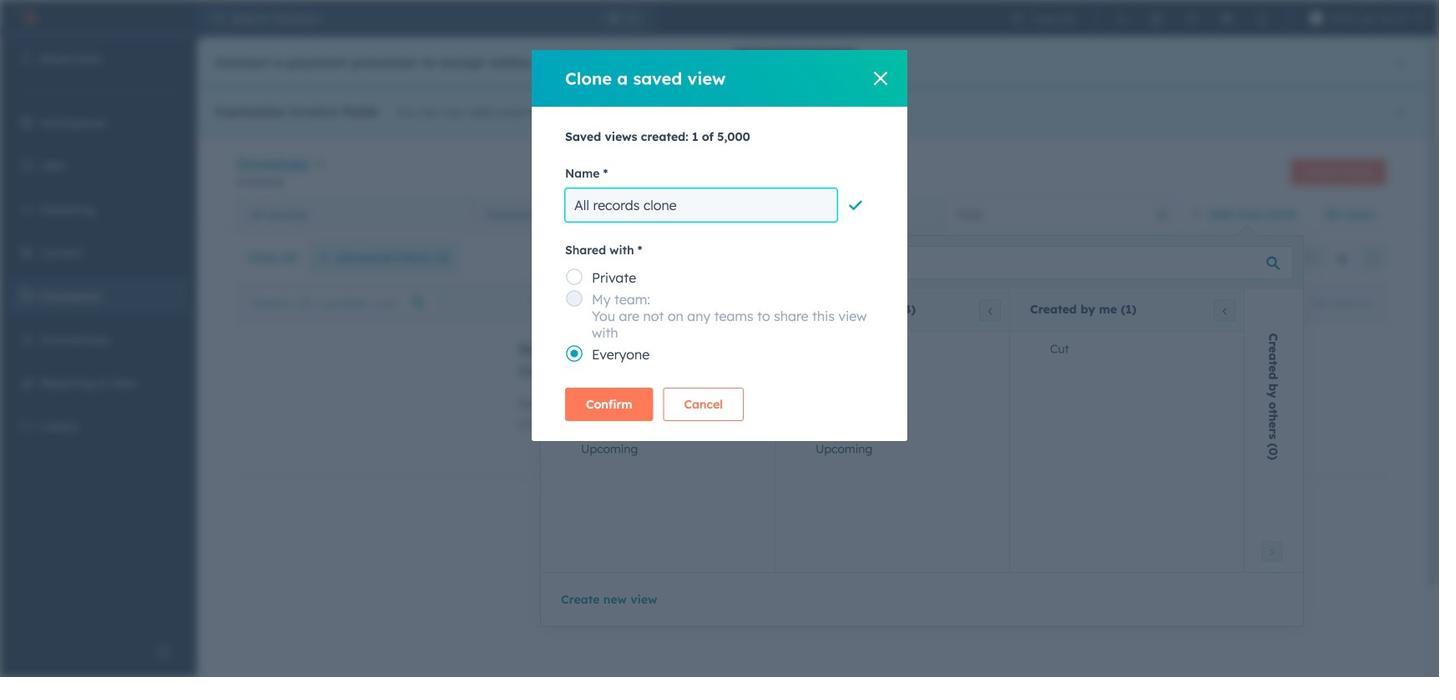 Task type: describe. For each thing, give the bounding box(es) containing it.
Search search field
[[551, 246, 1293, 280]]

1 alert from the top
[[197, 37, 1427, 87]]

1 vertical spatial close image
[[874, 72, 887, 85]]

settings image
[[1220, 12, 1234, 25]]

0 horizontal spatial menu
[[0, 37, 197, 636]]

1 horizontal spatial menu
[[1000, 0, 1429, 37]]

Search HubSpot search field
[[224, 5, 603, 32]]

1 link opens in a new window image from the top
[[842, 106, 854, 122]]



Task type: vqa. For each thing, say whether or not it's contained in the screenshot.
"3 minutes ago" to the left
no



Task type: locate. For each thing, give the bounding box(es) containing it.
menu item
[[1249, 0, 1276, 37]]

0 vertical spatial close image
[[1396, 58, 1406, 68]]

marketplaces image
[[1150, 12, 1164, 25]]

2 alert from the top
[[197, 87, 1427, 137]]

link opens in a new window image
[[842, 106, 854, 122], [842, 108, 854, 119]]

None text field
[[565, 189, 837, 222]]

2 vertical spatial close image
[[1396, 108, 1406, 118]]

terry turtle image
[[1310, 12, 1323, 25]]

2 link opens in a new window image from the top
[[842, 108, 854, 119]]

Search ID, number, contact, or amount billed search field
[[241, 288, 438, 318]]

help image
[[1185, 12, 1199, 25]]

close image
[[1396, 58, 1406, 68], [874, 72, 887, 85], [1396, 108, 1406, 118]]

menu
[[1000, 0, 1429, 37], [0, 37, 197, 636]]

alert
[[197, 37, 1427, 87], [197, 87, 1427, 137]]

banner
[[237, 152, 1387, 198]]

dialog
[[532, 50, 907, 442]]



